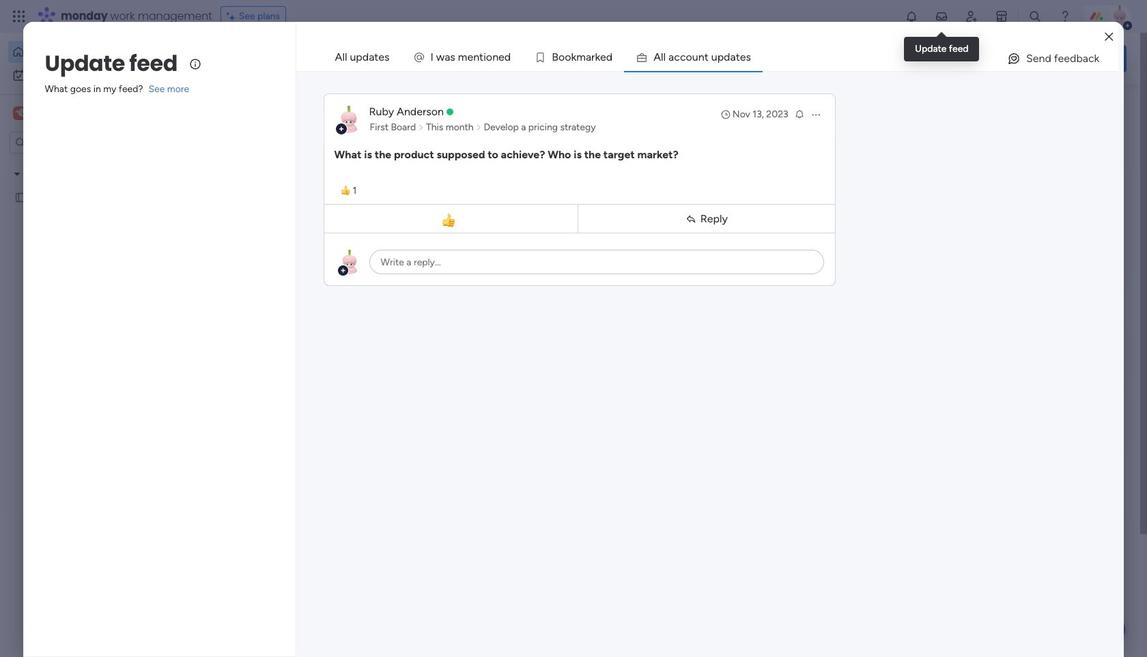 Task type: locate. For each thing, give the bounding box(es) containing it.
public board image
[[14, 191, 27, 204]]

monday marketplace image
[[995, 10, 1009, 23]]

give feedback image
[[1008, 52, 1021, 66]]

add to favorites image
[[405, 250, 419, 263]]

list box
[[0, 160, 174, 393]]

1 slider arrow image from the left
[[418, 121, 424, 135]]

public board image
[[452, 249, 467, 264], [675, 249, 690, 264]]

ruby anderson image
[[1109, 5, 1131, 27]]

1 horizontal spatial component image
[[675, 271, 687, 283]]

close my workspaces image
[[211, 652, 227, 658]]

component image
[[452, 271, 464, 283], [675, 271, 687, 283]]

slider arrow image
[[418, 121, 424, 135], [476, 121, 482, 135]]

help center element
[[922, 392, 1127, 446]]

getting started element
[[922, 326, 1127, 381]]

1 component image from the left
[[452, 271, 464, 283]]

v2 bolt switch image
[[1040, 51, 1048, 66]]

1 horizontal spatial public board image
[[675, 249, 690, 264]]

close image
[[1105, 32, 1114, 42]]

v2 user feedback image
[[933, 51, 944, 66]]

public board image right add to favorites image
[[675, 249, 690, 264]]

option
[[8, 41, 166, 63], [8, 64, 166, 86], [0, 162, 174, 164]]

0 horizontal spatial public board image
[[452, 249, 467, 264]]

0 horizontal spatial slider arrow image
[[418, 121, 424, 135]]

public board image right add to favorites icon
[[452, 249, 467, 264]]

1 public board image from the left
[[452, 249, 467, 264]]

workspace image
[[13, 106, 27, 121], [15, 106, 25, 121]]

1 horizontal spatial slider arrow image
[[476, 121, 482, 135]]

tab
[[324, 44, 401, 71]]

0 horizontal spatial component image
[[452, 271, 464, 283]]

select product image
[[12, 10, 26, 23]]

tab list
[[324, 44, 1119, 71]]

see plans image
[[227, 9, 239, 24]]

component image for second public board icon from left
[[675, 271, 687, 283]]

2 component image from the left
[[675, 271, 687, 283]]

notifications image
[[905, 10, 919, 23]]

2 public board image from the left
[[675, 249, 690, 264]]



Task type: describe. For each thing, give the bounding box(es) containing it.
1 workspace image from the left
[[13, 106, 27, 121]]

add to favorites image
[[628, 250, 642, 263]]

search everything image
[[1029, 10, 1042, 23]]

1 vertical spatial option
[[8, 64, 166, 86]]

workspace selection element
[[13, 105, 49, 122]]

reminder image
[[794, 109, 805, 120]]

0 vertical spatial option
[[8, 41, 166, 63]]

2 vertical spatial option
[[0, 162, 174, 164]]

invite members image
[[965, 10, 979, 23]]

2 slider arrow image from the left
[[476, 121, 482, 135]]

quick search results list box
[[211, 128, 889, 309]]

help image
[[1059, 10, 1072, 23]]

component image for 1st public board icon
[[452, 271, 464, 283]]

caret down image
[[14, 169, 20, 179]]

update feed image
[[935, 10, 949, 23]]

2 workspace image from the left
[[15, 106, 25, 121]]

Search in workspace field
[[29, 135, 114, 151]]

options image
[[811, 109, 821, 120]]



Task type: vqa. For each thing, say whether or not it's contained in the screenshot.
0 element
no



